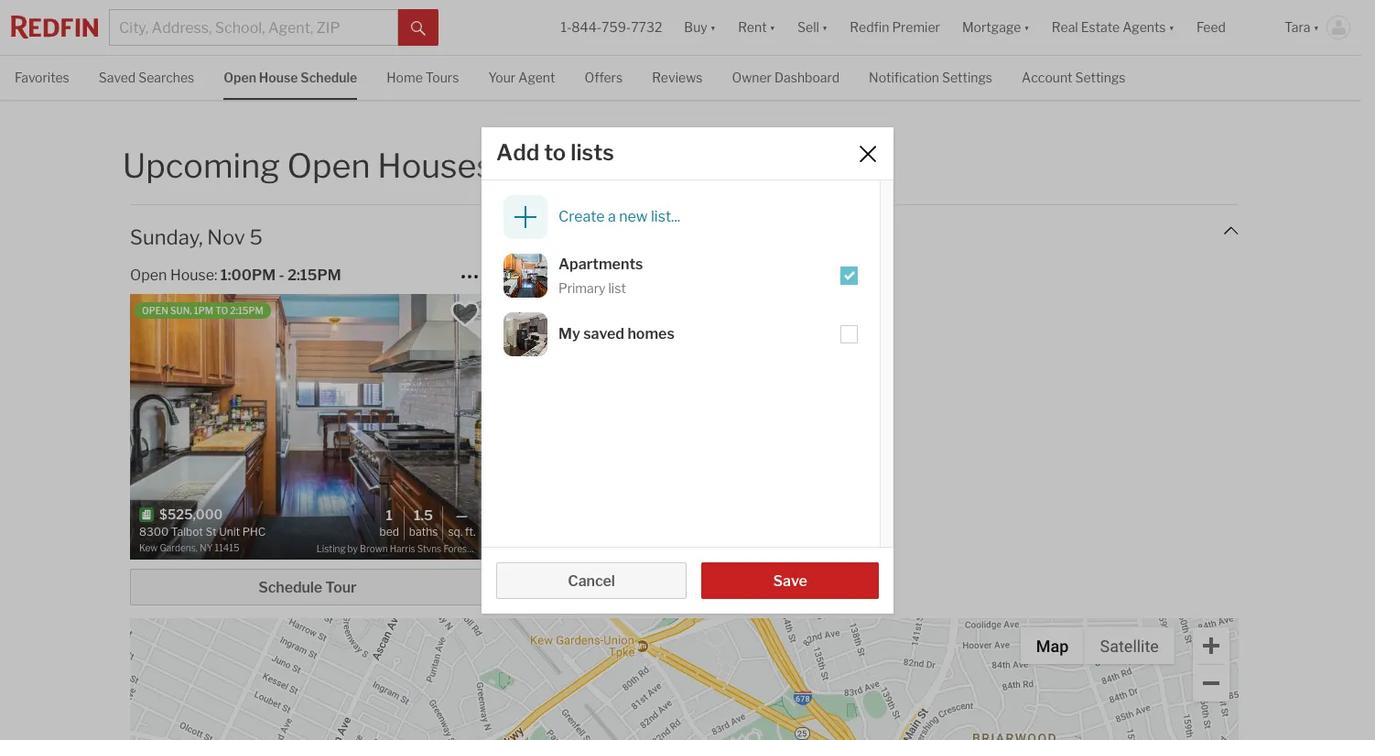 Task type: describe. For each thing, give the bounding box(es) containing it.
0 horizontal spatial photo of 8300 talbot st unit phc, kew gardens, ny 11415 image
[[130, 294, 485, 560]]

save button
[[702, 562, 879, 599]]

agent
[[519, 70, 555, 85]]

Apartments checkbox
[[482, 253, 880, 297]]

favorite button image
[[449, 298, 480, 330]]

844-
[[572, 20, 602, 35]]

add to lists
[[496, 139, 614, 165]]

a
[[608, 208, 616, 225]]

schedule tour button
[[130, 569, 485, 606]]

your agent link
[[489, 56, 555, 98]]

tour
[[325, 579, 357, 597]]

open for open house schedule
[[224, 70, 256, 85]]

create a new list...
[[559, 208, 681, 225]]

houses
[[378, 146, 494, 186]]

account
[[1022, 70, 1073, 85]]

1-844-759-7732
[[561, 20, 663, 35]]

house:
[[170, 266, 217, 284]]

reviews link
[[652, 56, 703, 98]]

schedule tour
[[258, 579, 357, 597]]

option group inside add to lists dialog
[[482, 253, 880, 356]]

add
[[496, 139, 540, 165]]

2:15pm for open house: 1:00pm - 2:15pm
[[288, 266, 341, 284]]

satellite button
[[1085, 628, 1175, 664]]

notification settings link
[[869, 56, 993, 98]]

My saved homes checkbox
[[482, 312, 880, 356]]

cancel
[[568, 572, 615, 589]]

notification
[[869, 70, 940, 85]]

nov
[[207, 225, 245, 249]]

open house schedule
[[224, 70, 357, 85]]

primary
[[559, 280, 606, 295]]

save
[[774, 572, 808, 589]]

satellite
[[1101, 636, 1160, 656]]

1:00pm
[[221, 266, 276, 284]]

7732
[[631, 20, 663, 35]]

sunday, nov 5
[[130, 225, 263, 249]]

open sun, 1pm to 2:15pm
[[142, 305, 264, 316]]

add to lists element
[[496, 139, 834, 165]]

schedule inside button
[[258, 579, 323, 597]]

open house: 1:00pm - 2:15pm
[[130, 266, 341, 284]]

apartments
[[559, 255, 643, 272]]

reviews
[[652, 70, 703, 85]]

saved searches link
[[99, 56, 194, 98]]

home
[[387, 70, 423, 85]]

owner dashboard link
[[732, 56, 840, 98]]

1 vertical spatial open
[[287, 146, 371, 186]]

0 vertical spatial schedule
[[301, 70, 357, 85]]



Task type: vqa. For each thing, say whether or not it's contained in the screenshot.
the topmost Schedule
yes



Task type: locate. For each thing, give the bounding box(es) containing it.
map region
[[0, 419, 1376, 740]]

2:15pm for open sun, 1pm to 2:15pm
[[230, 305, 264, 316]]

account settings
[[1022, 70, 1126, 85]]

759-
[[602, 20, 631, 35]]

favorites link
[[15, 56, 69, 98]]

1 horizontal spatial open
[[224, 70, 256, 85]]

notification settings
[[869, 70, 993, 85]]

my
[[559, 325, 581, 343]]

house
[[259, 70, 298, 85]]

redfin
[[850, 20, 890, 35]]

to
[[544, 139, 566, 165]]

1 horizontal spatial 2:15pm
[[288, 266, 341, 284]]

settings for notification settings
[[943, 70, 993, 85]]

2:15pm
[[288, 266, 341, 284], [230, 305, 264, 316]]

dashboard
[[775, 70, 840, 85]]

2:15pm right to
[[230, 305, 264, 316]]

2 horizontal spatial open
[[287, 146, 371, 186]]

map button
[[1021, 628, 1085, 664]]

premier
[[893, 20, 941, 35]]

your agent
[[489, 70, 555, 85]]

list...
[[651, 208, 681, 225]]

owner
[[732, 70, 772, 85]]

option group
[[482, 253, 880, 356]]

feed
[[1197, 20, 1226, 35]]

photo of 100 roberts lake cir image
[[504, 312, 548, 356]]

open
[[142, 305, 168, 316]]

option group containing apartments
[[482, 253, 880, 356]]

1-
[[561, 20, 572, 35]]

schedule right house
[[301, 70, 357, 85]]

1 horizontal spatial photo of 8300 talbot st unit phc, kew gardens, ny 11415 image
[[504, 253, 548, 297]]

list
[[609, 280, 626, 295]]

favorites
[[15, 70, 69, 85]]

map
[[1037, 636, 1069, 656]]

offers link
[[585, 56, 623, 98]]

0 vertical spatial 2:15pm
[[288, 266, 341, 284]]

to
[[215, 305, 228, 316]]

saved
[[584, 325, 625, 343]]

0 horizontal spatial settings
[[943, 70, 993, 85]]

0 horizontal spatial open
[[130, 266, 167, 284]]

1 settings from the left
[[943, 70, 993, 85]]

5
[[250, 225, 263, 249]]

redfin premier
[[850, 20, 941, 35]]

schedule
[[301, 70, 357, 85], [258, 579, 323, 597]]

1 vertical spatial schedule
[[258, 579, 323, 597]]

create
[[559, 208, 605, 225]]

upcoming
[[123, 146, 280, 186]]

new
[[619, 208, 648, 225]]

submit search image
[[411, 21, 426, 35]]

open
[[224, 70, 256, 85], [287, 146, 371, 186], [130, 266, 167, 284]]

settings
[[943, 70, 993, 85], [1076, 70, 1126, 85]]

favorite button checkbox
[[449, 298, 480, 330]]

your
[[489, 70, 516, 85]]

1 vertical spatial 2:15pm
[[230, 305, 264, 316]]

account settings link
[[1022, 56, 1126, 98]]

owner dashboard
[[732, 70, 840, 85]]

settings right account at the top of the page
[[1076, 70, 1126, 85]]

homes
[[628, 325, 675, 343]]

home tours
[[387, 70, 459, 85]]

open for open house: 1:00pm - 2:15pm
[[130, 266, 167, 284]]

1pm
[[194, 305, 214, 316]]

menu bar
[[1021, 628, 1175, 664]]

photo of 8300 talbot st unit phc, kew gardens, ny 11415 image inside option group
[[504, 253, 548, 297]]

sunday,
[[130, 225, 203, 249]]

searches
[[138, 70, 194, 85]]

photo of 8300 talbot st unit phc, kew gardens, ny 11415 image
[[504, 253, 548, 297], [130, 294, 485, 560]]

saved searches
[[99, 70, 194, 85]]

schedule left tour
[[258, 579, 323, 597]]

offers
[[585, 70, 623, 85]]

redfin premier button
[[839, 0, 952, 55]]

2:15pm right the -
[[288, 266, 341, 284]]

settings for account settings
[[1076, 70, 1126, 85]]

settings right notification
[[943, 70, 993, 85]]

apartments primary list
[[559, 255, 643, 295]]

saved
[[99, 70, 136, 85]]

0 vertical spatial open
[[224, 70, 256, 85]]

1 horizontal spatial settings
[[1076, 70, 1126, 85]]

home tours link
[[387, 56, 459, 98]]

2 vertical spatial open
[[130, 266, 167, 284]]

upcoming open houses
[[123, 146, 494, 186]]

sun,
[[170, 305, 192, 316]]

feed button
[[1186, 0, 1274, 55]]

tours
[[426, 70, 459, 85]]

add to lists dialog
[[482, 127, 894, 613]]

cancel button
[[496, 562, 687, 599]]

create a new list... button
[[504, 195, 858, 239]]

1-844-759-7732 link
[[561, 20, 663, 35]]

-
[[279, 266, 284, 284]]

open house schedule link
[[224, 56, 357, 98]]

menu bar containing map
[[1021, 628, 1175, 664]]

lists
[[571, 139, 614, 165]]

my saved homes
[[559, 325, 675, 343]]

0 horizontal spatial 2:15pm
[[230, 305, 264, 316]]

2 settings from the left
[[1076, 70, 1126, 85]]



